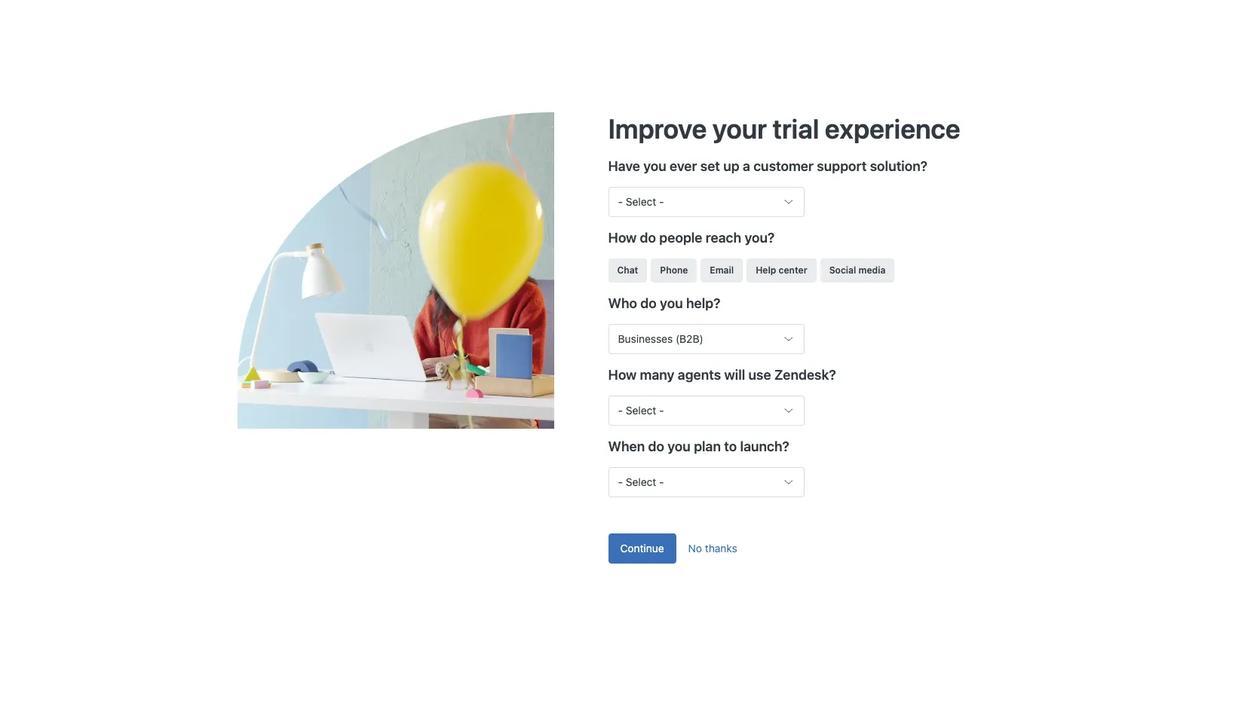 Task type: describe. For each thing, give the bounding box(es) containing it.
- down when
[[618, 476, 623, 489]]

help center
[[756, 265, 807, 276]]

use
[[748, 367, 771, 383]]

when do you plan to launch?
[[608, 439, 789, 455]]

social
[[829, 265, 856, 276]]

up
[[723, 158, 740, 174]]

set
[[700, 158, 720, 174]]

help?
[[686, 296, 720, 311]]

customer service agent wearing a headset and sitting at a desk as balloons float through the air in celebration. image
[[237, 112, 608, 429]]

how for how do people reach you?
[[608, 230, 637, 246]]

phone
[[660, 265, 688, 276]]

media
[[859, 265, 886, 276]]

help center button
[[747, 259, 816, 283]]

- select - for 2nd - select - popup button from the top of the page
[[618, 404, 664, 417]]

customer
[[753, 158, 814, 174]]

you for who
[[660, 296, 683, 311]]

- down 'have'
[[618, 195, 623, 208]]

do for who
[[640, 296, 657, 311]]

- select - for 1st - select - popup button from the bottom
[[618, 476, 664, 489]]

improve your trial experience
[[608, 112, 960, 145]]

no thanks
[[688, 542, 737, 555]]

when
[[608, 439, 645, 455]]

select for 2nd - select - popup button from the top of the page
[[626, 404, 656, 417]]

email button
[[701, 259, 743, 283]]

(b2b)
[[676, 333, 703, 345]]

- down when do you plan to launch? on the bottom
[[659, 476, 664, 489]]

no thanks button
[[676, 534, 749, 564]]

have you ever set up a customer support solution?
[[608, 158, 927, 174]]

social media button
[[820, 259, 895, 283]]

continue
[[620, 542, 664, 555]]

select for 1st - select - popup button from the bottom
[[626, 476, 656, 489]]

you?
[[745, 230, 775, 246]]

3 - select - button from the top
[[608, 468, 804, 498]]

help
[[756, 265, 776, 276]]

- select - for first - select - popup button
[[618, 195, 664, 208]]

phone button
[[651, 259, 697, 283]]

your
[[713, 112, 767, 145]]

support
[[817, 158, 867, 174]]

experience
[[825, 112, 960, 145]]

who do you help?
[[608, 296, 720, 311]]

0 vertical spatial you
[[643, 158, 666, 174]]

do for when
[[648, 439, 664, 455]]



Task type: locate. For each thing, give the bounding box(es) containing it.
- select - button
[[608, 187, 804, 217], [608, 396, 804, 426], [608, 468, 804, 498]]

businesses
[[618, 333, 673, 345]]

chat button
[[608, 259, 647, 283]]

solution?
[[870, 158, 927, 174]]

select down 'have'
[[626, 195, 656, 208]]

3 select from the top
[[626, 476, 656, 489]]

ever
[[670, 158, 697, 174]]

select
[[626, 195, 656, 208], [626, 404, 656, 417], [626, 476, 656, 489]]

agents
[[678, 367, 721, 383]]

1 vertical spatial how
[[608, 367, 637, 383]]

you left plan
[[668, 439, 691, 455]]

select down when
[[626, 476, 656, 489]]

do left people
[[640, 230, 656, 246]]

continue button
[[608, 534, 676, 564]]

-
[[618, 195, 623, 208], [659, 195, 664, 208], [618, 404, 623, 417], [659, 404, 664, 417], [618, 476, 623, 489], [659, 476, 664, 489]]

- down many
[[659, 404, 664, 417]]

2 vertical spatial - select -
[[618, 476, 664, 489]]

- select - button down plan
[[608, 468, 804, 498]]

2 - select - button from the top
[[608, 396, 804, 426]]

thanks
[[705, 542, 737, 555]]

you for when
[[668, 439, 691, 455]]

1 - select - from the top
[[618, 195, 664, 208]]

social media
[[829, 265, 886, 276]]

do right who
[[640, 296, 657, 311]]

2 - select - from the top
[[618, 404, 664, 417]]

1 vertical spatial - select -
[[618, 404, 664, 417]]

you
[[643, 158, 666, 174], [660, 296, 683, 311], [668, 439, 691, 455]]

no
[[688, 542, 702, 555]]

1 vertical spatial select
[[626, 404, 656, 417]]

1 vertical spatial - select - button
[[608, 396, 804, 426]]

2 how from the top
[[608, 367, 637, 383]]

- select - button up plan
[[608, 396, 804, 426]]

you left the help? on the right of the page
[[660, 296, 683, 311]]

businesses (b2b) button
[[608, 324, 804, 354]]

how left many
[[608, 367, 637, 383]]

who
[[608, 296, 637, 311]]

select up when
[[626, 404, 656, 417]]

have
[[608, 158, 640, 174]]

how many agents will use zendesk?
[[608, 367, 836, 383]]

2 select from the top
[[626, 404, 656, 417]]

will
[[724, 367, 745, 383]]

many
[[640, 367, 675, 383]]

- select - button down set
[[608, 187, 804, 217]]

center
[[779, 265, 807, 276]]

2 vertical spatial you
[[668, 439, 691, 455]]

chat
[[617, 265, 638, 276]]

you left ever on the top right of page
[[643, 158, 666, 174]]

how for how many agents will use zendesk?
[[608, 367, 637, 383]]

trial
[[773, 112, 819, 145]]

0 vertical spatial select
[[626, 195, 656, 208]]

2 vertical spatial select
[[626, 476, 656, 489]]

1 select from the top
[[626, 195, 656, 208]]

how up chat
[[608, 230, 637, 246]]

how do people reach you?
[[608, 230, 775, 246]]

- up people
[[659, 195, 664, 208]]

launch?
[[740, 439, 789, 455]]

plan
[[694, 439, 721, 455]]

to
[[724, 439, 737, 455]]

- select -
[[618, 195, 664, 208], [618, 404, 664, 417], [618, 476, 664, 489]]

do right when
[[648, 439, 664, 455]]

- select - up when
[[618, 404, 664, 417]]

- select - down 'have'
[[618, 195, 664, 208]]

0 vertical spatial do
[[640, 230, 656, 246]]

improve
[[608, 112, 707, 145]]

how
[[608, 230, 637, 246], [608, 367, 637, 383]]

0 vertical spatial - select - button
[[608, 187, 804, 217]]

select for first - select - popup button
[[626, 195, 656, 208]]

do for how
[[640, 230, 656, 246]]

- up when
[[618, 404, 623, 417]]

email
[[710, 265, 734, 276]]

zendesk?
[[774, 367, 836, 383]]

businesses (b2b)
[[618, 333, 703, 345]]

1 vertical spatial do
[[640, 296, 657, 311]]

reach
[[706, 230, 741, 246]]

a
[[743, 158, 750, 174]]

1 how from the top
[[608, 230, 637, 246]]

2 vertical spatial - select - button
[[608, 468, 804, 498]]

people
[[659, 230, 702, 246]]

0 vertical spatial - select -
[[618, 195, 664, 208]]

2 vertical spatial do
[[648, 439, 664, 455]]

1 - select - button from the top
[[608, 187, 804, 217]]

1 vertical spatial you
[[660, 296, 683, 311]]

0 vertical spatial how
[[608, 230, 637, 246]]

do
[[640, 230, 656, 246], [640, 296, 657, 311], [648, 439, 664, 455]]

- select - down when
[[618, 476, 664, 489]]

3 - select - from the top
[[618, 476, 664, 489]]



Task type: vqa. For each thing, say whether or not it's contained in the screenshot.
That's Assign button
no



